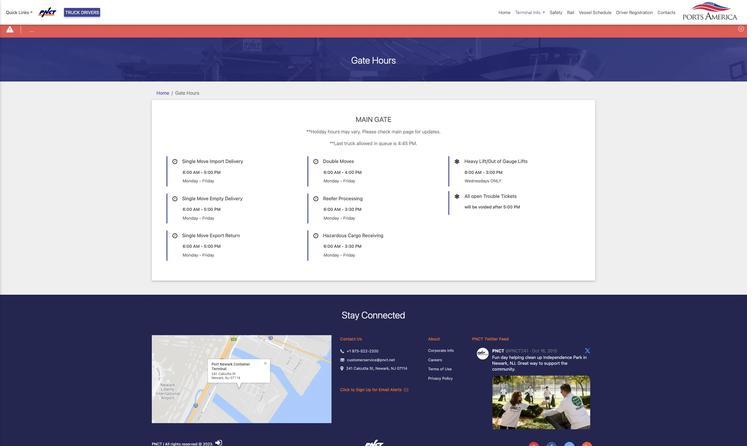 Task type: vqa. For each thing, say whether or not it's contained in the screenshot.
3:30 for Processing
yes



Task type: describe. For each thing, give the bounding box(es) containing it.
pm down tickets
[[514, 205, 520, 210]]

pm for single move empty delivery
[[214, 207, 221, 212]]

6:00 for double moves
[[324, 170, 333, 175]]

schedule
[[593, 10, 612, 15]]

connected
[[361, 310, 405, 321]]

+1 973-522-2200 link
[[347, 349, 379, 355]]

email
[[379, 388, 389, 393]]

522-
[[361, 349, 369, 354]]

move for empty
[[197, 196, 209, 201]]

5:00 for single move export return
[[204, 244, 213, 249]]

terms of use link
[[428, 367, 463, 373]]

**holiday hours may vary. please check main page for updates.
[[306, 129, 441, 135]]

am for single move empty delivery
[[193, 207, 200, 212]]

am for single move export return
[[193, 244, 200, 249]]

truck
[[65, 10, 80, 15]]

move for import
[[197, 159, 209, 164]]

to
[[351, 388, 355, 393]]

0 horizontal spatial home link
[[157, 90, 169, 96]]

3:00
[[486, 170, 495, 175]]

6:00 am - 5:00 pm for export
[[183, 244, 221, 249]]

monday - friday for single move import delivery
[[183, 179, 214, 184]]

contact us
[[340, 337, 362, 342]]

careers link
[[428, 358, 463, 363]]

heavy lift/out of gauge lifts
[[464, 159, 528, 164]]

rail link
[[565, 7, 577, 18]]

queue
[[379, 141, 392, 146]]

check
[[378, 129, 390, 135]]

friday for single move export return
[[202, 253, 214, 258]]

corporate info
[[428, 349, 454, 353]]

monday - friday for double moves
[[324, 179, 355, 184]]

terms
[[428, 367, 439, 372]]

3:30 for processing
[[345, 207, 354, 212]]

**holiday
[[306, 129, 327, 135]]

voided
[[478, 205, 492, 210]]

safety
[[550, 10, 562, 15]]

am for double moves
[[334, 170, 341, 175]]

1 vertical spatial gate
[[175, 90, 185, 96]]

only
[[490, 179, 501, 184]]

contact
[[340, 337, 356, 342]]

pnct twitter feed
[[472, 337, 509, 342]]

reefer processing
[[323, 196, 363, 201]]

pm for heavy lift/out of gauge lifts
[[496, 170, 503, 175]]

single move import delivery
[[182, 159, 243, 164]]

click to sign up for email alerts
[[340, 388, 403, 393]]

973-
[[352, 349, 361, 354]]

will be voided after 5:00 pm
[[465, 205, 520, 210]]

moves
[[340, 159, 354, 164]]

pm for hazardous cargo receiving
[[355, 244, 362, 249]]

terminal
[[515, 10, 532, 15]]

terminal info
[[515, 10, 541, 15]]

hazardous
[[323, 233, 347, 239]]

be
[[472, 205, 477, 210]]

single move export return
[[182, 233, 240, 239]]

6:00 for hazardous cargo receiving
[[324, 244, 333, 249]]

am for hazardous cargo receiving
[[334, 244, 341, 249]]

4:00
[[345, 170, 354, 175]]

truck
[[344, 141, 355, 146]]

calcutta
[[354, 366, 368, 371]]

click to sign up for email alerts link
[[340, 388, 408, 393]]

info for corporate info
[[447, 349, 454, 353]]

reefer
[[323, 196, 337, 201]]

am for heavy lift/out of gauge lifts
[[475, 170, 482, 175]]

empty
[[210, 196, 224, 201]]

vessel
[[579, 10, 592, 15]]

monday for single move export return
[[183, 253, 198, 258]]

envelope o image
[[404, 388, 408, 392]]

am for reefer processing
[[334, 207, 341, 212]]

8:00 am - 3:00 pm
[[465, 170, 503, 175]]

export
[[210, 233, 224, 239]]

alerts
[[390, 388, 402, 393]]

twitter
[[484, 337, 498, 342]]

contacts link
[[655, 7, 678, 18]]

5:00 right the after
[[503, 205, 513, 210]]

6:00 am - 5:00 pm for import
[[183, 170, 221, 175]]

rail
[[567, 10, 574, 15]]

241 calcutta st, newark, nj 07114 link
[[346, 366, 407, 372]]

hazardous cargo receiving
[[323, 233, 383, 239]]

st,
[[370, 366, 374, 371]]

tickets
[[501, 194, 517, 199]]

241 calcutta st, newark, nj 07114
[[346, 366, 407, 371]]

...
[[30, 27, 34, 33]]

stay connected
[[342, 310, 405, 321]]

6:00 am - 4:00 pm
[[324, 170, 362, 175]]

8:00
[[465, 170, 474, 175]]

allowed
[[356, 141, 373, 146]]

6:00 am - 5:00 pm for empty
[[183, 207, 221, 212]]

6:00 for single move import delivery
[[183, 170, 192, 175]]

1 horizontal spatial hours
[[372, 55, 396, 66]]

lift/out
[[479, 159, 496, 164]]

will
[[465, 205, 471, 210]]

monday - friday for hazardous cargo receiving
[[324, 253, 355, 258]]

quick
[[6, 10, 17, 15]]

move for export
[[197, 233, 209, 239]]

4:45
[[398, 141, 408, 146]]

safety link
[[547, 7, 565, 18]]

241
[[346, 366, 353, 371]]

6:00 am - 3:30 pm for cargo
[[324, 244, 362, 249]]

privacy policy link
[[428, 376, 463, 382]]

truck drivers
[[65, 10, 99, 15]]

pm for single move export return
[[214, 244, 221, 249]]

2 horizontal spatial gate
[[374, 115, 391, 124]]

cargo
[[348, 233, 361, 239]]

monday for hazardous cargo receiving
[[324, 253, 339, 258]]

all open trouble tickets
[[464, 194, 517, 199]]

friday for single move import delivery
[[202, 179, 214, 184]]

us
[[357, 337, 362, 342]]

close image
[[738, 26, 744, 32]]



Task type: locate. For each thing, give the bounding box(es) containing it.
0 vertical spatial 3:30
[[345, 207, 354, 212]]

0 vertical spatial move
[[197, 159, 209, 164]]

0 horizontal spatial gate
[[175, 90, 185, 96]]

move left import
[[197, 159, 209, 164]]

0 vertical spatial 6:00 am - 5:00 pm
[[183, 170, 221, 175]]

+1 973-522-2200
[[347, 349, 379, 354]]

single for single move export return
[[182, 233, 196, 239]]

single left export
[[182, 233, 196, 239]]

1 horizontal spatial gate
[[351, 55, 370, 66]]

of left use
[[440, 367, 444, 372]]

6:00 down the single move export return
[[183, 244, 192, 249]]

3 6:00 am - 5:00 pm from the top
[[183, 244, 221, 249]]

monday for single move empty delivery
[[183, 216, 198, 221]]

6:00 for reefer processing
[[324, 207, 333, 212]]

+1
[[347, 349, 351, 354]]

6:00 for single move empty delivery
[[183, 207, 192, 212]]

5:00 for single move import delivery
[[204, 170, 213, 175]]

gate hours
[[351, 55, 396, 66], [175, 90, 199, 96]]

vary.
[[351, 129, 361, 135]]

1 vertical spatial home link
[[157, 90, 169, 96]]

links
[[19, 10, 29, 15]]

customerservice@pnct.net link
[[347, 358, 395, 363]]

of left "gauge"
[[497, 159, 501, 164]]

monday down the 6:00 am - 4:00 pm
[[324, 179, 339, 184]]

am down single move import delivery
[[193, 170, 200, 175]]

0 vertical spatial info
[[533, 10, 541, 15]]

privacy policy
[[428, 376, 453, 381]]

0 horizontal spatial of
[[440, 367, 444, 372]]

return
[[225, 233, 240, 239]]

main gate
[[356, 115, 391, 124]]

monday - friday for reefer processing
[[324, 216, 355, 221]]

gauge
[[503, 159, 517, 164]]

contacts
[[658, 10, 676, 15]]

delivery for single move import delivery
[[225, 159, 243, 164]]

monday for double moves
[[324, 179, 339, 184]]

pm down export
[[214, 244, 221, 249]]

pm for reefer processing
[[355, 207, 362, 212]]

1 horizontal spatial home link
[[496, 7, 513, 18]]

2200
[[369, 349, 379, 354]]

is
[[393, 141, 397, 146]]

terms of use
[[428, 367, 452, 372]]

page
[[403, 129, 414, 135]]

am up wednesdays
[[475, 170, 482, 175]]

sign in image
[[215, 440, 222, 447]]

0 horizontal spatial info
[[447, 349, 454, 353]]

3:30 for cargo
[[345, 244, 354, 249]]

am down double moves at left top
[[334, 170, 341, 175]]

monday - friday
[[183, 179, 214, 184], [324, 179, 355, 184], [183, 216, 214, 221], [324, 216, 355, 221], [183, 253, 214, 258], [324, 253, 355, 258]]

use
[[445, 367, 452, 372]]

1 vertical spatial 6:00 am - 5:00 pm
[[183, 207, 221, 212]]

friday up single move empty delivery
[[202, 179, 214, 184]]

1 6:00 am - 5:00 pm from the top
[[183, 170, 221, 175]]

monday - friday up the single move export return
[[183, 216, 214, 221]]

main
[[356, 115, 373, 124]]

monday up the single move export return
[[183, 216, 198, 221]]

monday up hazardous
[[324, 216, 339, 221]]

0 vertical spatial single
[[182, 159, 196, 164]]

1 horizontal spatial home
[[499, 10, 510, 15]]

6:00 down the double
[[324, 170, 333, 175]]

... alert
[[0, 22, 747, 37]]

6:00 down single move empty delivery
[[183, 207, 192, 212]]

hours
[[372, 55, 396, 66], [187, 90, 199, 96]]

pnct
[[472, 337, 483, 342]]

3 single from the top
[[182, 233, 196, 239]]

5:00 for single move empty delivery
[[204, 207, 213, 212]]

6:00 am - 3:30 pm
[[324, 207, 362, 212], [324, 244, 362, 249]]

2 3:30 from the top
[[345, 244, 354, 249]]

pm right 4:00
[[355, 170, 362, 175]]

6:00 am - 3:30 pm for processing
[[324, 207, 362, 212]]

single
[[182, 159, 196, 164], [182, 196, 196, 201], [182, 233, 196, 239]]

2 move from the top
[[197, 196, 209, 201]]

friday down the hazardous cargo receiving
[[343, 253, 355, 258]]

pm down import
[[214, 170, 221, 175]]

1 vertical spatial single
[[182, 196, 196, 201]]

after
[[493, 205, 502, 210]]

1 horizontal spatial for
[[415, 129, 421, 135]]

am for single move import delivery
[[193, 170, 200, 175]]

am down the single move export return
[[193, 244, 200, 249]]

3:30
[[345, 207, 354, 212], [345, 244, 354, 249]]

pm for single move import delivery
[[214, 170, 221, 175]]

6:00 am - 3:30 pm down hazardous
[[324, 244, 362, 249]]

quick links
[[6, 10, 29, 15]]

monday down the single move export return
[[183, 253, 198, 258]]

friday
[[202, 179, 214, 184], [343, 179, 355, 184], [202, 216, 214, 221], [343, 216, 355, 221], [202, 253, 214, 258], [343, 253, 355, 258]]

6:00 am - 3:30 pm down reefer processing
[[324, 207, 362, 212]]

0 vertical spatial 6:00 am - 3:30 pm
[[324, 207, 362, 212]]

am down single move empty delivery
[[193, 207, 200, 212]]

lifts
[[518, 159, 528, 164]]

monday for reefer processing
[[324, 216, 339, 221]]

driver
[[616, 10, 628, 15]]

driver registration link
[[614, 7, 655, 18]]

wednesdays only
[[465, 179, 501, 184]]

1 3:30 from the top
[[345, 207, 354, 212]]

0 vertical spatial of
[[497, 159, 501, 164]]

1 vertical spatial info
[[447, 349, 454, 353]]

1 move from the top
[[197, 159, 209, 164]]

delivery right empty
[[225, 196, 243, 201]]

monday - friday down hazardous
[[324, 253, 355, 258]]

6:00 down reefer
[[324, 207, 333, 212]]

single move empty delivery
[[182, 196, 243, 201]]

0 horizontal spatial for
[[372, 388, 378, 393]]

1 horizontal spatial of
[[497, 159, 501, 164]]

1 single from the top
[[182, 159, 196, 164]]

corporate
[[428, 349, 446, 353]]

1 vertical spatial move
[[197, 196, 209, 201]]

am down hazardous
[[334, 244, 341, 249]]

2 6:00 am - 3:30 pm from the top
[[324, 244, 362, 249]]

friday for single move empty delivery
[[202, 216, 214, 221]]

2 single from the top
[[182, 196, 196, 201]]

pm down cargo
[[355, 244, 362, 249]]

drivers
[[81, 10, 99, 15]]

pm down processing
[[355, 207, 362, 212]]

friday up the single move export return
[[202, 216, 214, 221]]

**last truck allowed in queue is 4:45 pm.
[[330, 141, 417, 146]]

2 vertical spatial gate
[[374, 115, 391, 124]]

monday
[[183, 179, 198, 184], [324, 179, 339, 184], [183, 216, 198, 221], [324, 216, 339, 221], [183, 253, 198, 258], [324, 253, 339, 258]]

vessel schedule link
[[577, 7, 614, 18]]

customerservice@pnct.net
[[347, 358, 395, 363]]

feed
[[499, 337, 509, 342]]

1 vertical spatial of
[[440, 367, 444, 372]]

6:00 down single move import delivery
[[183, 170, 192, 175]]

about
[[428, 337, 440, 342]]

1 vertical spatial for
[[372, 388, 378, 393]]

0 horizontal spatial hours
[[187, 90, 199, 96]]

6:00 down hazardous
[[324, 244, 333, 249]]

monday for single move import delivery
[[183, 179, 198, 184]]

delivery
[[225, 159, 243, 164], [225, 196, 243, 201]]

quick links link
[[6, 9, 33, 16]]

6:00 for single move export return
[[183, 244, 192, 249]]

info right terminal
[[533, 10, 541, 15]]

vessel schedule
[[579, 10, 612, 15]]

info up the careers "link"
[[447, 349, 454, 353]]

registration
[[629, 10, 653, 15]]

6:00
[[183, 170, 192, 175], [324, 170, 333, 175], [183, 207, 192, 212], [324, 207, 333, 212], [183, 244, 192, 249], [324, 244, 333, 249]]

monday down hazardous
[[324, 253, 339, 258]]

friday for double moves
[[343, 179, 355, 184]]

info for terminal info
[[533, 10, 541, 15]]

friday up the hazardous cargo receiving
[[343, 216, 355, 221]]

of
[[497, 159, 501, 164], [440, 367, 444, 372]]

-
[[201, 170, 203, 175], [342, 170, 344, 175], [483, 170, 485, 175], [199, 179, 201, 184], [340, 179, 342, 184], [201, 207, 203, 212], [342, 207, 344, 212], [199, 216, 201, 221], [340, 216, 342, 221], [201, 244, 203, 249], [342, 244, 344, 249], [199, 253, 201, 258], [340, 253, 342, 258]]

5:00
[[204, 170, 213, 175], [503, 205, 513, 210], [204, 207, 213, 212], [204, 244, 213, 249]]

monday - friday down the 6:00 am - 4:00 pm
[[324, 179, 355, 184]]

please
[[362, 129, 376, 135]]

move left empty
[[197, 196, 209, 201]]

wednesdays
[[465, 179, 489, 184]]

for right page
[[415, 129, 421, 135]]

truck drivers link
[[64, 8, 100, 17]]

for right up
[[372, 388, 378, 393]]

open
[[471, 194, 482, 199]]

0 vertical spatial hours
[[372, 55, 396, 66]]

monday - friday for single move export return
[[183, 253, 214, 258]]

0 vertical spatial gate
[[351, 55, 370, 66]]

1 vertical spatial hours
[[187, 90, 199, 96]]

all
[[464, 194, 470, 199]]

single left import
[[182, 159, 196, 164]]

2 vertical spatial single
[[182, 233, 196, 239]]

friday down the single move export return
[[202, 253, 214, 258]]

friday for reefer processing
[[343, 216, 355, 221]]

0 vertical spatial for
[[415, 129, 421, 135]]

for
[[415, 129, 421, 135], [372, 388, 378, 393]]

monday - friday for single move empty delivery
[[183, 216, 214, 221]]

1 horizontal spatial gate hours
[[351, 55, 396, 66]]

may
[[341, 129, 350, 135]]

07114
[[397, 366, 407, 371]]

3 move from the top
[[197, 233, 209, 239]]

monday - friday up single move empty delivery
[[183, 179, 214, 184]]

policy
[[442, 376, 453, 381]]

double
[[323, 159, 339, 164]]

single for single move empty delivery
[[182, 196, 196, 201]]

2 vertical spatial 6:00 am - 5:00 pm
[[183, 244, 221, 249]]

0 vertical spatial home link
[[496, 7, 513, 18]]

delivery for single move empty delivery
[[225, 196, 243, 201]]

up
[[366, 388, 371, 393]]

pm for double moves
[[355, 170, 362, 175]]

2 6:00 am - 5:00 pm from the top
[[183, 207, 221, 212]]

trouble
[[483, 194, 500, 199]]

1 vertical spatial home
[[157, 90, 169, 96]]

single for single move import delivery
[[182, 159, 196, 164]]

import
[[210, 159, 224, 164]]

3:30 down processing
[[345, 207, 354, 212]]

0 horizontal spatial home
[[157, 90, 169, 96]]

0 horizontal spatial gate hours
[[175, 90, 199, 96]]

friday for hazardous cargo receiving
[[343, 253, 355, 258]]

processing
[[339, 196, 363, 201]]

1 vertical spatial delivery
[[225, 196, 243, 201]]

am down reefer processing
[[334, 207, 341, 212]]

1 horizontal spatial info
[[533, 10, 541, 15]]

driver registration
[[616, 10, 653, 15]]

delivery right import
[[225, 159, 243, 164]]

1 vertical spatial 6:00 am - 3:30 pm
[[324, 244, 362, 249]]

gate
[[351, 55, 370, 66], [175, 90, 185, 96], [374, 115, 391, 124]]

6:00 am - 5:00 pm down the single move export return
[[183, 244, 221, 249]]

careers
[[428, 358, 442, 363]]

main
[[392, 129, 402, 135]]

5:00 down single move empty delivery
[[204, 207, 213, 212]]

pm right 3:00
[[496, 170, 503, 175]]

3:30 down the hazardous cargo receiving
[[345, 244, 354, 249]]

privacy
[[428, 376, 441, 381]]

move left export
[[197, 233, 209, 239]]

monday - friday up hazardous
[[324, 216, 355, 221]]

sign
[[356, 388, 365, 393]]

6:00 am - 5:00 pm down single move empty delivery
[[183, 207, 221, 212]]

1 vertical spatial 3:30
[[345, 244, 354, 249]]

5:00 down the single move export return
[[204, 244, 213, 249]]

0 vertical spatial home
[[499, 10, 510, 15]]

2 vertical spatial move
[[197, 233, 209, 239]]

pm
[[214, 170, 221, 175], [355, 170, 362, 175], [496, 170, 503, 175], [514, 205, 520, 210], [214, 207, 221, 212], [355, 207, 362, 212], [214, 244, 221, 249], [355, 244, 362, 249]]

monday - friday down the single move export return
[[183, 253, 214, 258]]

... link
[[30, 27, 34, 34]]

0 vertical spatial gate hours
[[351, 55, 396, 66]]

friday down 4:00
[[343, 179, 355, 184]]

0 vertical spatial delivery
[[225, 159, 243, 164]]

monday up single move empty delivery
[[183, 179, 198, 184]]

single left empty
[[182, 196, 196, 201]]

pm down empty
[[214, 207, 221, 212]]

5:00 down single move import delivery
[[204, 170, 213, 175]]

1 6:00 am - 3:30 pm from the top
[[324, 207, 362, 212]]

6:00 am - 5:00 pm down single move import delivery
[[183, 170, 221, 175]]

1 vertical spatial gate hours
[[175, 90, 199, 96]]

pm.
[[409, 141, 417, 146]]



